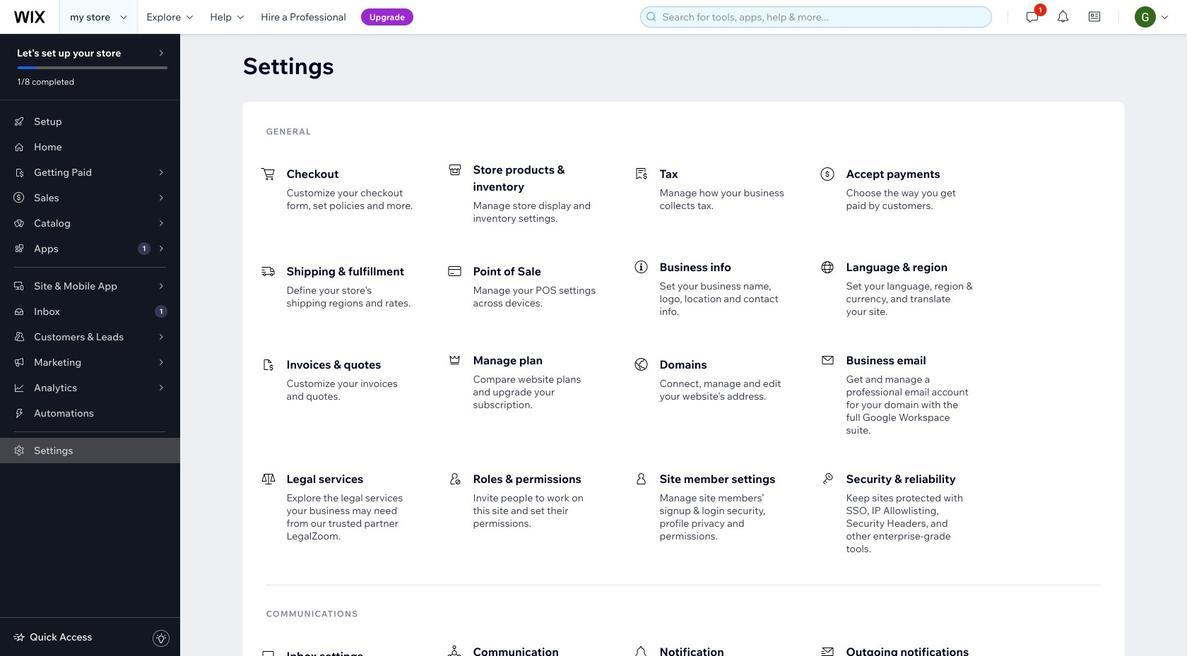 Task type: locate. For each thing, give the bounding box(es) containing it.
sidebar element
[[0, 34, 180, 657]]

general-section element
[[255, 140, 1112, 568]]



Task type: describe. For each thing, give the bounding box(es) containing it.
Search for tools, apps, help & more... field
[[658, 7, 987, 27]]

communications-section element
[[255, 623, 1112, 657]]



Task type: vqa. For each thing, say whether or not it's contained in the screenshot.
Sidebar Element
yes



